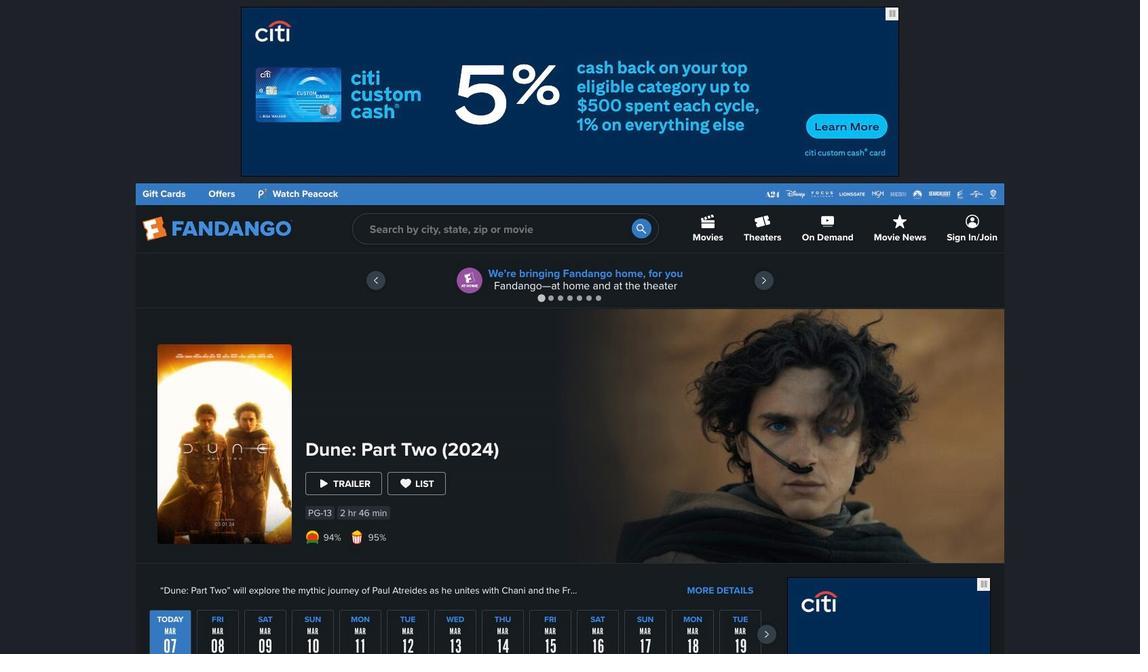 Task type: locate. For each thing, give the bounding box(es) containing it.
advertisement element
[[241, 7, 900, 177], [788, 577, 992, 654]]

select a slide to show tab list
[[136, 293, 1005, 303]]

advertisement element inside movie summary element
[[788, 577, 992, 654]]

dune: part two (2024) movie poster image
[[158, 344, 292, 544]]

1 vertical spatial region
[[149, 610, 777, 654]]

None search field
[[352, 213, 659, 244]]

region
[[136, 253, 1005, 308], [149, 610, 777, 654]]

Search by city, state, zip or movie text field
[[352, 213, 659, 244]]

1 vertical spatial advertisement element
[[788, 577, 992, 654]]

flat image
[[306, 530, 319, 544]]



Task type: vqa. For each thing, say whether or not it's contained in the screenshot.
the bottommost region
yes



Task type: describe. For each thing, give the bounding box(es) containing it.
flat image
[[350, 530, 364, 544]]

0 vertical spatial region
[[136, 253, 1005, 308]]

0 vertical spatial advertisement element
[[241, 7, 900, 177]]

1 of 15 group
[[149, 610, 192, 654]]

offer icon image
[[457, 268, 483, 293]]

movie summary element
[[136, 309, 1005, 654]]



